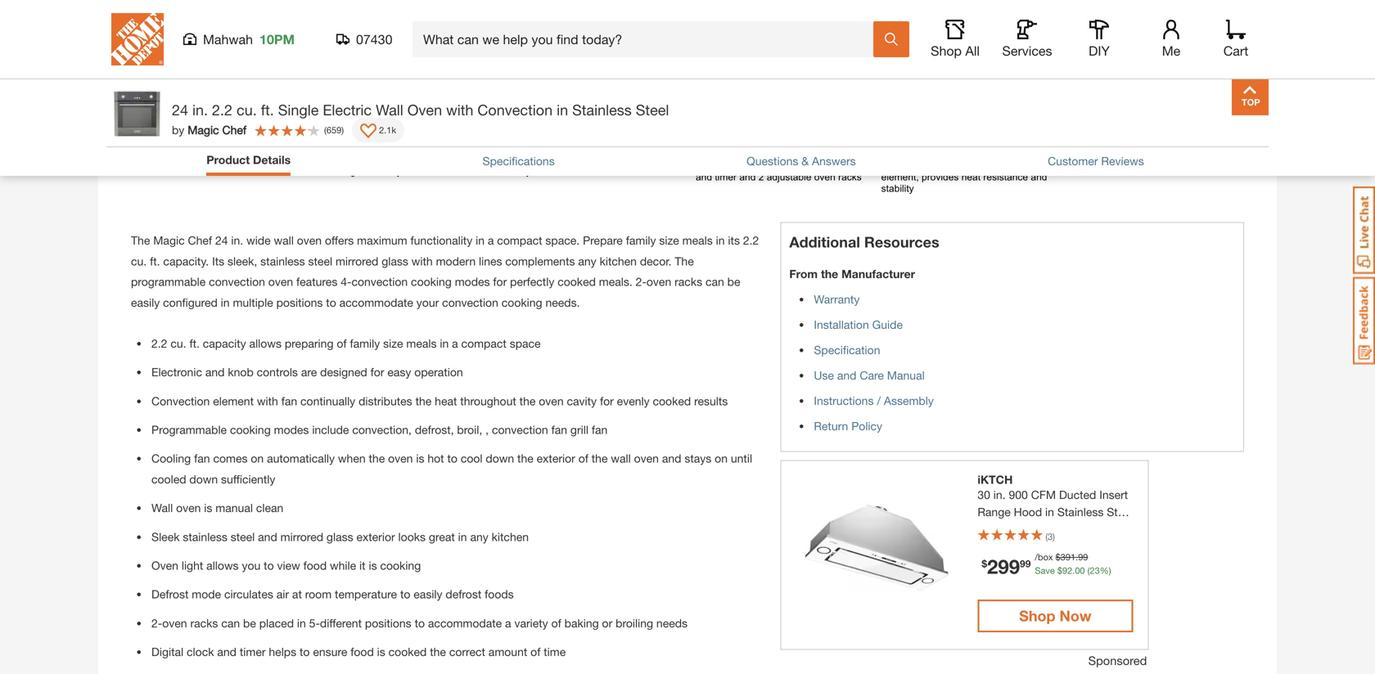 Task type: describe. For each thing, give the bounding box(es) containing it.
0 horizontal spatial 24
[[172, 101, 188, 119]]

1 on from the left
[[251, 452, 264, 466]]

What can we help you find today? search field
[[423, 22, 873, 57]]

the right throughout
[[520, 395, 536, 408]]

while
[[330, 559, 356, 573]]

0 vertical spatial in.
[[192, 101, 208, 119]]

ft. inside the magic chef 24 in. wide wall oven offers maximum functionality in a compact space. prepare family size meals in its 2.2 cu. ft. capacity. its sleek, stainless steel mirrored glass with modern lines complements any kitchen decor. the programmable convection oven features 4-convection cooking modes for perfectly cooked meals. 2-oven racks can be easily configured in multiple positions to accommodate your convection cooking needs.
[[150, 255, 160, 268]]

900
[[1009, 489, 1028, 502]]

1 horizontal spatial easily
[[414, 588, 443, 602]]

any inside the magic chef 24 in. wide wall oven offers maximum functionality in a compact space. prepare family size meals in its 2.2 cu. ft. capacity. its sleek, stainless steel mirrored glass with modern lines complements any kitchen decor. the programmable convection oven features 4-convection cooking modes for perfectly cooked meals. 2-oven racks can be easily configured in multiple positions to accommodate your convection cooking needs.
[[578, 255, 597, 268]]

2.1k button
[[352, 118, 405, 142]]

0 vertical spatial allows
[[249, 337, 282, 350]]

ducted
[[1060, 489, 1097, 502]]

manual
[[216, 502, 253, 515]]

92
[[1063, 566, 1073, 577]]

all
[[966, 43, 980, 59]]

oven up the multiple
[[268, 275, 293, 289]]

with inside the 'iktch 30 in. 900 cfm ducted insert range hood in stainless steel and white glass with led lights'
[[1065, 523, 1086, 537]]

clock
[[187, 646, 214, 659]]

cavity
[[567, 395, 597, 408]]

instructions / assembly link
[[814, 394, 934, 408]]

is inside cooling fan comes on automatically when the oven is hot to cool down the exterior of the wall oven and stays on until cooled down sufficiently
[[416, 452, 425, 466]]

and right use
[[838, 369, 857, 383]]

fan left grill
[[552, 423, 568, 437]]

multiple
[[233, 296, 273, 309]]

to right you
[[264, 559, 274, 573]]

to right helps
[[300, 646, 310, 659]]

white
[[1001, 523, 1030, 537]]

fan inside cooling fan comes on automatically when the oven is hot to cool down the exterior of the wall oven and stays on until cooled down sufficiently
[[194, 452, 210, 466]]

electronic and knob controls are designed for easy operation
[[152, 366, 463, 379]]

to up 2-oven racks can be placed in 5-different positions to accommodate a variety of baking or broiling needs
[[400, 588, 411, 602]]

foods
[[485, 588, 514, 602]]

$ right /box
[[1056, 553, 1061, 563]]

cooled
[[152, 473, 186, 486]]

oven left 'cavity'
[[539, 395, 564, 408]]

&
[[802, 154, 809, 168]]

cooling fan comes on automatically when the oven is hot to cool down the exterior of the wall oven and stays on until cooled down sufficiently
[[152, 452, 753, 486]]

include
[[312, 423, 349, 437]]

convection down maximum
[[352, 275, 408, 289]]

room
[[305, 588, 332, 602]]

easy
[[388, 366, 411, 379]]

evenly
[[617, 395, 650, 408]]

needs
[[657, 617, 688, 631]]

2 horizontal spatial ft.
[[261, 101, 274, 119]]

cart link
[[1219, 20, 1255, 59]]

2- inside the magic chef 24 in. wide wall oven offers maximum functionality in a compact space. prepare family size meals in its 2.2 cu. ft. capacity. its sleek, stainless steel mirrored glass with modern lines complements any kitchen decor. the programmable convection oven features 4-convection cooking modes for perfectly cooked meals. 2-oven racks can be easily configured in multiple positions to accommodate your convection cooking needs.
[[636, 275, 647, 289]]

0 horizontal spatial 2.2
[[152, 337, 167, 350]]

of up designed
[[337, 337, 347, 350]]

1 vertical spatial racks
[[190, 617, 218, 631]]

1 vertical spatial wall
[[152, 502, 173, 515]]

you
[[242, 559, 261, 573]]

the right cool
[[518, 452, 534, 466]]

cooking down the looks
[[380, 559, 421, 573]]

of inside cooling fan comes on automatically when the oven is hot to cool down the exterior of the wall oven and stays on until cooled down sufficiently
[[579, 452, 589, 466]]

wide
[[247, 234, 271, 247]]

use and care manual link
[[814, 369, 925, 383]]

oven down defrost
[[162, 617, 187, 631]]

steel inside the 'iktch 30 in. 900 cfm ducted insert range hood in stainless steel and white glass with led lights'
[[1107, 506, 1133, 519]]

0 vertical spatial down
[[486, 452, 514, 466]]

defrost,
[[415, 423, 454, 437]]

guide
[[873, 318, 903, 332]]

to inside cooling fan comes on automatically when the oven is hot to cool down the exterior of the wall oven and stays on until cooled down sufficiently
[[448, 452, 458, 466]]

cooling
[[152, 452, 191, 466]]

iktch 30 in. 900 cfm ducted insert range hood in stainless steel and white glass with led lights
[[978, 473, 1133, 554]]

when
[[338, 452, 366, 466]]

1 horizontal spatial 2.2
[[212, 101, 233, 119]]

convection down sleek,
[[209, 275, 265, 289]]

exterior inside cooling fan comes on automatically when the oven is hot to cool down the exterior of the wall oven and stays on until cooled down sufficiently
[[537, 452, 576, 466]]

0 horizontal spatial steel
[[231, 531, 255, 544]]

oven down convection,
[[388, 452, 413, 466]]

chef for the magic chef 24 in. wide wall oven offers maximum functionality in a compact space. prepare family size meals in its 2.2 cu. ft. capacity. its sleek, stainless steel mirrored glass with modern lines complements any kitchen decor. the programmable convection oven features 4-convection cooking modes for perfectly cooked meals. 2-oven racks can be easily configured in multiple positions to accommodate your convection cooking needs.
[[188, 234, 212, 247]]

capacity
[[203, 337, 246, 350]]

0 horizontal spatial modes
[[274, 423, 309, 437]]

convection right your
[[442, 296, 499, 309]]

1 vertical spatial convection
[[152, 395, 210, 408]]

defrost
[[446, 588, 482, 602]]

your
[[417, 296, 439, 309]]

07430
[[356, 32, 393, 47]]

2 horizontal spatial for
[[600, 395, 614, 408]]

in. inside the 'iktch 30 in. 900 cfm ducted insert range hood in stainless steel and white glass with led lights'
[[994, 489, 1006, 502]]

fan down controls
[[281, 395, 297, 408]]

iktch
[[978, 473, 1013, 487]]

391
[[1061, 553, 1076, 563]]

time
[[544, 646, 566, 659]]

mahwah 10pm
[[203, 32, 295, 47]]

to up digital clock and timer helps to ensure food is cooked the correct amount of time
[[415, 617, 425, 631]]

0 horizontal spatial 99
[[1020, 559, 1031, 570]]

a for accommodate
[[505, 617, 511, 631]]

1 vertical spatial cooked
[[653, 395, 691, 408]]

1 horizontal spatial oven
[[408, 101, 442, 119]]

with inside the magic chef 24 in. wide wall oven offers maximum functionality in a compact space. prepare family size meals in its 2.2 cu. ft. capacity. its sleek, stainless steel mirrored glass with modern lines complements any kitchen decor. the programmable convection oven features 4-convection cooking modes for perfectly cooked meals. 2-oven racks can be easily configured in multiple positions to accommodate your convection cooking needs.
[[412, 255, 433, 268]]

in. inside the magic chef 24 in. wide wall oven offers maximum functionality in a compact space. prepare family size meals in its 2.2 cu. ft. capacity. its sleek, stainless steel mirrored glass with modern lines complements any kitchen decor. the programmable convection oven features 4-convection cooking modes for perfectly cooked meals. 2-oven racks can be easily configured in multiple positions to accommodate your convection cooking needs.
[[231, 234, 243, 247]]

1 vertical spatial stainless
[[183, 531, 228, 544]]

offers
[[325, 234, 354, 247]]

cool
[[461, 452, 483, 466]]

shop for shop all
[[931, 43, 962, 59]]

kitchen inside the magic chef 24 in. wide wall oven offers maximum functionality in a compact space. prepare family size meals in its 2.2 cu. ft. capacity. its sleek, stainless steel mirrored glass with modern lines complements any kitchen decor. the programmable convection oven features 4-convection cooking modes for perfectly cooked meals. 2-oven racks can be easily configured in multiple positions to accommodate your convection cooking needs.
[[600, 255, 637, 268]]

24 inside the magic chef 24 in. wide wall oven offers maximum functionality in a compact space. prepare family size meals in its 2.2 cu. ft. capacity. its sleek, stainless steel mirrored glass with modern lines complements any kitchen decor. the programmable convection oven features 4-convection cooking modes for perfectly cooked meals. 2-oven racks can be easily configured in multiple positions to accommodate your convection cooking needs.
[[215, 234, 228, 247]]

2 on from the left
[[715, 452, 728, 466]]

oven down cooled
[[176, 502, 201, 515]]

1 vertical spatial accommodate
[[428, 617, 502, 631]]

0 vertical spatial .
[[1076, 553, 1079, 563]]

modern
[[436, 255, 476, 268]]

throughout
[[460, 395, 517, 408]]

0 horizontal spatial steel
[[636, 101, 669, 119]]

0 horizontal spatial oven
[[152, 559, 178, 573]]

sleek stainless steel and mirrored glass exterior looks great in any kitchen
[[152, 531, 529, 544]]

sleek
[[152, 531, 180, 544]]

wall inside cooling fan comes on automatically when the oven is hot to cool down the exterior of the wall oven and stays on until cooled down sufficiently
[[611, 452, 631, 466]]

positions inside the magic chef 24 in. wide wall oven offers maximum functionality in a compact space. prepare family size meals in its 2.2 cu. ft. capacity. its sleek, stainless steel mirrored glass with modern lines complements any kitchen decor. the programmable convection oven features 4-convection cooking modes for perfectly cooked meals. 2-oven racks can be easily configured in multiple positions to accommodate your convection cooking needs.
[[276, 296, 323, 309]]

comes
[[213, 452, 248, 466]]

0 horizontal spatial for
[[371, 366, 384, 379]]

top button
[[1233, 79, 1269, 115]]

1 vertical spatial food
[[351, 646, 374, 659]]

4-
[[341, 275, 352, 289]]

results
[[695, 395, 728, 408]]

manufacturer
[[842, 268, 916, 281]]

live chat image
[[1354, 187, 1376, 274]]

from
[[790, 268, 818, 281]]

specification
[[814, 344, 881, 357]]

electronic
[[152, 366, 202, 379]]

1 horizontal spatial the
[[675, 255, 694, 268]]

the right from
[[821, 268, 839, 281]]

cooking down perfectly
[[502, 296, 543, 309]]

manual
[[888, 369, 925, 383]]

( for 3
[[1046, 532, 1048, 543]]

led
[[1090, 523, 1111, 537]]

size inside the magic chef 24 in. wide wall oven offers maximum functionality in a compact space. prepare family size meals in its 2.2 cu. ft. capacity. its sleek, stainless steel mirrored glass with modern lines complements any kitchen decor. the programmable convection oven features 4-convection cooking modes for perfectly cooked meals. 2-oven racks can be easily configured in multiple positions to accommodate your convection cooking needs.
[[660, 234, 680, 247]]

magic for by
[[188, 123, 219, 137]]

30 in. 900 cfm ducted insert range hood in stainless steel and white glass with led lights image
[[798, 474, 958, 634]]

customer reviews
[[1048, 154, 1145, 168]]

magic for the
[[153, 234, 185, 247]]

cooked inside the magic chef 24 in. wide wall oven offers maximum functionality in a compact space. prepare family size meals in its 2.2 cu. ft. capacity. its sleek, stainless steel mirrored glass with modern lines complements any kitchen decor. the programmable convection oven features 4-convection cooking modes for perfectly cooked meals. 2-oven racks can be easily configured in multiple positions to accommodate your convection cooking needs.
[[558, 275, 596, 289]]

0 horizontal spatial kitchen
[[492, 531, 529, 544]]

1 horizontal spatial convection
[[478, 101, 553, 119]]

to inside the magic chef 24 in. wide wall oven offers maximum functionality in a compact space. prepare family size meals in its 2.2 cu. ft. capacity. its sleek, stainless steel mirrored glass with modern lines complements any kitchen decor. the programmable convection oven features 4-convection cooking modes for perfectly cooked meals. 2-oven racks can be easily configured in multiple positions to accommodate your convection cooking needs.
[[326, 296, 336, 309]]

1 horizontal spatial 99
[[1079, 553, 1089, 563]]

0 horizontal spatial stainless
[[573, 101, 632, 119]]

1 vertical spatial compact
[[462, 337, 507, 350]]

by magic chef
[[172, 123, 247, 137]]

1 vertical spatial 2-
[[152, 617, 162, 631]]

at
[[292, 588, 302, 602]]

broil,
[[457, 423, 483, 437]]

mode
[[192, 588, 221, 602]]

0 horizontal spatial glass
[[327, 531, 353, 544]]

,
[[486, 423, 489, 437]]

questions & answers
[[747, 154, 856, 168]]

digital
[[152, 646, 184, 659]]

oven left stays
[[634, 452, 659, 466]]

1 vertical spatial be
[[243, 617, 256, 631]]

be inside the magic chef 24 in. wide wall oven offers maximum functionality in a compact space. prepare family size meals in its 2.2 cu. ft. capacity. its sleek, stainless steel mirrored glass with modern lines complements any kitchen decor. the programmable convection oven features 4-convection cooking modes for perfectly cooked meals. 2-oven racks can be easily configured in multiple positions to accommodate your convection cooking needs.
[[728, 275, 741, 289]]

mahwah
[[203, 32, 253, 47]]

customer
[[1048, 154, 1099, 168]]

0 horizontal spatial exterior
[[357, 531, 395, 544]]

distributes
[[359, 395, 412, 408]]

is down 2-oven racks can be placed in 5-different positions to accommodate a variety of baking or broiling needs
[[377, 646, 386, 659]]

the left the heat
[[416, 395, 432, 408]]

lines
[[479, 255, 502, 268]]

steel inside the magic chef 24 in. wide wall oven offers maximum functionality in a compact space. prepare family size meals in its 2.2 cu. ft. capacity. its sleek, stainless steel mirrored glass with modern lines complements any kitchen decor. the programmable convection oven features 4-convection cooking modes for perfectly cooked meals. 2-oven racks can be easily configured in multiple positions to accommodate your convection cooking needs.
[[308, 255, 333, 268]]

electric
[[323, 101, 372, 119]]

its
[[212, 255, 224, 268]]

cfm
[[1032, 489, 1056, 502]]

great
[[429, 531, 455, 544]]

and left knob at the bottom left of page
[[205, 366, 225, 379]]

easily inside the magic chef 24 in. wide wall oven offers maximum functionality in a compact space. prepare family size meals in its 2.2 cu. ft. capacity. its sleek, stainless steel mirrored glass with modern lines complements any kitchen decor. the programmable convection oven features 4-convection cooking modes for perfectly cooked meals. 2-oven racks can be easily configured in multiple positions to accommodate your convection cooking needs.
[[131, 296, 160, 309]]

2.2 inside the magic chef 24 in. wide wall oven offers maximum functionality in a compact space. prepare family size meals in its 2.2 cu. ft. capacity. its sleek, stainless steel mirrored glass with modern lines complements any kitchen decor. the programmable convection oven features 4-convection cooking modes for perfectly cooked meals. 2-oven racks can be easily configured in multiple positions to accommodate your convection cooking needs.
[[743, 234, 759, 247]]

digital clock and timer helps to ensure food is cooked the correct amount of time
[[152, 646, 566, 659]]

the right the when
[[369, 452, 385, 466]]

broiling
[[616, 617, 654, 631]]

is right 'it'
[[369, 559, 377, 573]]

1 vertical spatial a
[[452, 337, 458, 350]]

use
[[814, 369, 834, 383]]

1 horizontal spatial positions
[[365, 617, 412, 631]]

5-
[[309, 617, 320, 631]]

resources
[[865, 234, 940, 251]]



Task type: vqa. For each thing, say whether or not it's contained in the screenshot.
Shop All button
yes



Task type: locate. For each thing, give the bounding box(es) containing it.
ft. left single
[[261, 101, 274, 119]]

magic inside the magic chef 24 in. wide wall oven offers maximum functionality in a compact space. prepare family size meals in its 2.2 cu. ft. capacity. its sleek, stainless steel mirrored glass with modern lines complements any kitchen decor. the programmable convection oven features 4-convection cooking modes for perfectly cooked meals. 2-oven racks can be easily configured in multiple positions to accommodate your convection cooking needs.
[[153, 234, 185, 247]]

wall up the sleek
[[152, 502, 173, 515]]

shop for shop now
[[1020, 608, 1056, 625]]

0 horizontal spatial magic
[[153, 234, 185, 247]]

instructions / assembly
[[814, 394, 934, 408]]

needs.
[[546, 296, 580, 309]]

1 horizontal spatial magic
[[188, 123, 219, 137]]

functionality
[[411, 234, 473, 247]]

2- down decor.
[[636, 275, 647, 289]]

and inside the 'iktch 30 in. 900 cfm ducted insert range hood in stainless steel and white glass with led lights'
[[978, 523, 997, 537]]

2 horizontal spatial 2.2
[[743, 234, 759, 247]]

0 vertical spatial convection
[[478, 101, 553, 119]]

shop all button
[[930, 20, 982, 59]]

1 vertical spatial down
[[190, 473, 218, 486]]

sufficiently
[[221, 473, 276, 486]]

0 horizontal spatial family
[[350, 337, 380, 350]]

can
[[706, 275, 725, 289], [221, 617, 240, 631]]

and left stays
[[662, 452, 682, 466]]

0 vertical spatial kitchen
[[600, 255, 637, 268]]

return policy
[[814, 420, 883, 433]]

services
[[1003, 43, 1053, 59]]

1 vertical spatial for
[[371, 366, 384, 379]]

a up operation
[[452, 337, 458, 350]]

2-
[[636, 275, 647, 289], [152, 617, 162, 631]]

1 horizontal spatial wall
[[376, 101, 404, 119]]

a for in
[[488, 234, 494, 247]]

$ down "lights"
[[982, 559, 988, 570]]

0 vertical spatial any
[[578, 255, 597, 268]]

0 vertical spatial exterior
[[537, 452, 576, 466]]

modes up automatically
[[274, 423, 309, 437]]

1 horizontal spatial cooked
[[558, 275, 596, 289]]

659
[[327, 125, 342, 135]]

1 vertical spatial family
[[350, 337, 380, 350]]

1 horizontal spatial wall
[[611, 452, 631, 466]]

24
[[172, 101, 188, 119], [215, 234, 228, 247]]

2 vertical spatial for
[[600, 395, 614, 408]]

meals inside the magic chef 24 in. wide wall oven offers maximum functionality in a compact space. prepare family size meals in its 2.2 cu. ft. capacity. its sleek, stainless steel mirrored glass with modern lines complements any kitchen decor. the programmable convection oven features 4-convection cooking modes for perfectly cooked meals. 2-oven racks can be easily configured in multiple positions to accommodate your convection cooking needs.
[[683, 234, 713, 247]]

0 vertical spatial oven
[[408, 101, 442, 119]]

1 horizontal spatial ft.
[[190, 337, 200, 350]]

to
[[326, 296, 336, 309], [448, 452, 458, 466], [264, 559, 274, 573], [400, 588, 411, 602], [415, 617, 425, 631], [300, 646, 310, 659]]

) for ( 3 )
[[1053, 532, 1055, 543]]

is left manual
[[204, 502, 212, 515]]

placed
[[259, 617, 294, 631]]

0 vertical spatial stainless
[[261, 255, 305, 268]]

0 vertical spatial modes
[[455, 275, 490, 289]]

1 horizontal spatial accommodate
[[428, 617, 502, 631]]

convection right ","
[[492, 423, 548, 437]]

shop left now
[[1020, 608, 1056, 625]]

wall oven is manual clean
[[152, 502, 284, 515]]

cooked right evenly in the bottom of the page
[[653, 395, 691, 408]]

1 vertical spatial mirrored
[[281, 531, 324, 544]]

cu. inside the magic chef 24 in. wide wall oven offers maximum functionality in a compact space. prepare family size meals in its 2.2 cu. ft. capacity. its sleek, stainless steel mirrored glass with modern lines complements any kitchen decor. the programmable convection oven features 4-convection cooking modes for perfectly cooked meals. 2-oven racks can be easily configured in multiple positions to accommodate your convection cooking needs.
[[131, 255, 147, 268]]

1 horizontal spatial steel
[[1107, 506, 1133, 519]]

a inside the magic chef 24 in. wide wall oven offers maximum functionality in a compact space. prepare family size meals in its 2.2 cu. ft. capacity. its sleek, stainless steel mirrored glass with modern lines complements any kitchen decor. the programmable convection oven features 4-convection cooking modes for perfectly cooked meals. 2-oven racks can be easily configured in multiple positions to accommodate your convection cooking needs.
[[488, 234, 494, 247]]

2 horizontal spatial cu.
[[237, 101, 257, 119]]

specification link
[[814, 344, 881, 357]]

compact up complements
[[497, 234, 543, 247]]

compact left 'space'
[[462, 337, 507, 350]]

1 horizontal spatial kitchen
[[600, 255, 637, 268]]

chef up capacity.
[[188, 234, 212, 247]]

0 horizontal spatial shop
[[931, 43, 962, 59]]

additional
[[790, 234, 861, 251]]

me
[[1163, 43, 1181, 59]]

chef inside the magic chef 24 in. wide wall oven offers maximum functionality in a compact space. prepare family size meals in its 2.2 cu. ft. capacity. its sleek, stainless steel mirrored glass with modern lines complements any kitchen decor. the programmable convection oven features 4-convection cooking modes for perfectly cooked meals. 2-oven racks can be easily configured in multiple positions to accommodate your convection cooking needs.
[[188, 234, 212, 247]]

0 vertical spatial compact
[[497, 234, 543, 247]]

steel down manual
[[231, 531, 255, 544]]

it
[[360, 559, 366, 573]]

0 horizontal spatial (
[[324, 125, 327, 135]]

2.2 right "its"
[[743, 234, 759, 247]]

1 vertical spatial positions
[[365, 617, 412, 631]]

positions down temperature
[[365, 617, 412, 631]]

0 vertical spatial cu.
[[237, 101, 257, 119]]

any right great
[[470, 531, 489, 544]]

0 vertical spatial meals
[[683, 234, 713, 247]]

.
[[1076, 553, 1079, 563], [1073, 566, 1076, 577]]

to right hot
[[448, 452, 458, 466]]

meals up operation
[[407, 337, 437, 350]]

1 vertical spatial magic
[[153, 234, 185, 247]]

1 vertical spatial kitchen
[[492, 531, 529, 544]]

display image
[[360, 124, 377, 140]]

mirrored up view on the left of the page
[[281, 531, 324, 544]]

0 vertical spatial 24
[[172, 101, 188, 119]]

decor.
[[640, 255, 672, 268]]

glass up while
[[327, 531, 353, 544]]

oven down decor.
[[647, 275, 672, 289]]

0 vertical spatial be
[[728, 275, 741, 289]]

0 vertical spatial magic
[[188, 123, 219, 137]]

or
[[602, 617, 613, 631]]

1 horizontal spatial any
[[578, 255, 597, 268]]

a
[[488, 234, 494, 247], [452, 337, 458, 350], [505, 617, 511, 631]]

2.2 up by magic chef
[[212, 101, 233, 119]]

1 horizontal spatial cu.
[[171, 337, 186, 350]]

in. up sleek,
[[231, 234, 243, 247]]

0 horizontal spatial allows
[[207, 559, 239, 573]]

0 vertical spatial can
[[706, 275, 725, 289]]

family up designed
[[350, 337, 380, 350]]

installation
[[814, 318, 870, 332]]

2 vertical spatial ft.
[[190, 337, 200, 350]]

can inside the magic chef 24 in. wide wall oven offers maximum functionality in a compact space. prepare family size meals in its 2.2 cu. ft. capacity. its sleek, stainless steel mirrored glass with modern lines complements any kitchen decor. the programmable convection oven features 4-convection cooking modes for perfectly cooked meals. 2-oven racks can be easily configured in multiple positions to accommodate your convection cooking needs.
[[706, 275, 725, 289]]

oven
[[408, 101, 442, 119], [152, 559, 178, 573]]

ft.
[[261, 101, 274, 119], [150, 255, 160, 268], [190, 337, 200, 350]]

cooking
[[411, 275, 452, 289], [502, 296, 543, 309], [230, 423, 271, 437], [380, 559, 421, 573]]

1 horizontal spatial racks
[[675, 275, 703, 289]]

accommodate down 4-
[[340, 296, 413, 309]]

the
[[131, 234, 150, 247], [675, 255, 694, 268]]

0 vertical spatial wall
[[376, 101, 404, 119]]

fan right grill
[[592, 423, 608, 437]]

1 vertical spatial glass
[[327, 531, 353, 544]]

. up 00
[[1076, 553, 1079, 563]]

fan
[[281, 395, 297, 408], [552, 423, 568, 437], [592, 423, 608, 437], [194, 452, 210, 466]]

stainless inside the 'iktch 30 in. 900 cfm ducted insert range hood in stainless steel and white glass with led lights'
[[1058, 506, 1104, 519]]

0 vertical spatial chef
[[222, 123, 247, 137]]

1 vertical spatial )
[[1053, 532, 1055, 543]]

( for 659
[[324, 125, 327, 135]]

mirrored
[[336, 255, 379, 268], [281, 531, 324, 544]]

food right view on the left of the page
[[304, 559, 327, 573]]

complements
[[506, 255, 575, 268]]

positions down features
[[276, 296, 323, 309]]

1 vertical spatial size
[[383, 337, 403, 350]]

2.1k
[[379, 125, 396, 135]]

1 horizontal spatial stainless
[[261, 255, 305, 268]]

a up lines
[[488, 234, 494, 247]]

automatically
[[267, 452, 335, 466]]

( up /box
[[1046, 532, 1048, 543]]

shop now button
[[978, 600, 1134, 633]]

stainless inside the magic chef 24 in. wide wall oven offers maximum functionality in a compact space. prepare family size meals in its 2.2 cu. ft. capacity. its sleek, stainless steel mirrored glass with modern lines complements any kitchen decor. the programmable convection oven features 4-convection cooking modes for perfectly cooked meals. 2-oven racks can be easily configured in multiple positions to accommodate your convection cooking needs.
[[261, 255, 305, 268]]

and down clean on the bottom of the page
[[258, 531, 277, 544]]

for inside the magic chef 24 in. wide wall oven offers maximum functionality in a compact space. prepare family size meals in its 2.2 cu. ft. capacity. its sleek, stainless steel mirrored glass with modern lines complements any kitchen decor. the programmable convection oven features 4-convection cooking modes for perfectly cooked meals. 2-oven racks can be easily configured in multiple positions to accommodate your convection cooking needs.
[[493, 275, 507, 289]]

glass
[[1033, 523, 1062, 537]]

1 horizontal spatial shop
[[1020, 608, 1056, 625]]

1 horizontal spatial chef
[[222, 123, 247, 137]]

oven left light
[[152, 559, 178, 573]]

the up 'programmable'
[[131, 234, 150, 247]]

the home depot logo image
[[111, 13, 164, 66]]

oven right 2.1k dropdown button
[[408, 101, 442, 119]]

customer reviews button
[[1048, 153, 1145, 170], [1048, 153, 1145, 170]]

additional resources
[[790, 234, 940, 251]]

light
[[182, 559, 203, 573]]

2 vertical spatial cooked
[[389, 646, 427, 659]]

kitchen
[[600, 255, 637, 268], [492, 531, 529, 544]]

modes down modern
[[455, 275, 490, 289]]

exterior up 'it'
[[357, 531, 395, 544]]

be down "its"
[[728, 275, 741, 289]]

0 vertical spatial easily
[[131, 296, 160, 309]]

2 horizontal spatial in.
[[994, 489, 1006, 502]]

$ right "save"
[[1058, 566, 1063, 577]]

2.2 cu. ft. capacity allows preparing of family size meals in a compact space
[[152, 337, 541, 350]]

1 horizontal spatial )
[[1053, 532, 1055, 543]]

family inside the magic chef 24 in. wide wall oven offers maximum functionality in a compact space. prepare family size meals in its 2.2 cu. ft. capacity. its sleek, stainless steel mirrored glass with modern lines complements any kitchen decor. the programmable convection oven features 4-convection cooking modes for perfectly cooked meals. 2-oven racks can be easily configured in multiple positions to accommodate your convection cooking needs.
[[626, 234, 656, 247]]

racks
[[675, 275, 703, 289], [190, 617, 218, 631]]

steel
[[308, 255, 333, 268], [231, 531, 255, 544]]

0 horizontal spatial down
[[190, 473, 218, 486]]

00
[[1076, 566, 1086, 577]]

0 horizontal spatial easily
[[131, 296, 160, 309]]

size up decor.
[[660, 234, 680, 247]]

( inside the '$ 299 99 /box $ 391 . 99 save $ 92 . 00 ( 23 %)'
[[1088, 566, 1090, 577]]

magic up capacity.
[[153, 234, 185, 247]]

cooking up your
[[411, 275, 452, 289]]

any down prepare at the left of page
[[578, 255, 597, 268]]

0 vertical spatial racks
[[675, 275, 703, 289]]

) for ( 659 )
[[342, 125, 344, 135]]

( right 00
[[1088, 566, 1090, 577]]

0 vertical spatial stainless
[[573, 101, 632, 119]]

space.
[[546, 234, 580, 247]]

instructions
[[814, 394, 874, 408]]

is left hot
[[416, 452, 425, 466]]

maximum
[[357, 234, 408, 247]]

accommodate inside the magic chef 24 in. wide wall oven offers maximum functionality in a compact space. prepare family size meals in its 2.2 cu. ft. capacity. its sleek, stainless steel mirrored glass with modern lines complements any kitchen decor. the programmable convection oven features 4-convection cooking modes for perfectly cooked meals. 2-oven racks can be easily configured in multiple positions to accommodate your convection cooking needs.
[[340, 296, 413, 309]]

. down 391
[[1073, 566, 1076, 577]]

1 horizontal spatial be
[[728, 275, 741, 289]]

2 horizontal spatial a
[[505, 617, 511, 631]]

glass inside the magic chef 24 in. wide wall oven offers maximum functionality in a compact space. prepare family size meals in its 2.2 cu. ft. capacity. its sleek, stainless steel mirrored glass with modern lines complements any kitchen decor. the programmable convection oven features 4-convection cooking modes for perfectly cooked meals. 2-oven racks can be easily configured in multiple positions to accommodate your convection cooking needs.
[[382, 255, 409, 268]]

in inside the 'iktch 30 in. 900 cfm ducted insert range hood in stainless steel and white glass with led lights'
[[1046, 506, 1055, 519]]

ensure
[[313, 646, 348, 659]]

1 horizontal spatial stainless
[[1058, 506, 1104, 519]]

from the manufacturer
[[790, 268, 916, 281]]

1 vertical spatial in.
[[231, 234, 243, 247]]

down up wall oven is manual clean
[[190, 473, 218, 486]]

on up the sufficiently
[[251, 452, 264, 466]]

variety
[[515, 617, 548, 631]]

warranty link
[[814, 293, 860, 306]]

0 horizontal spatial size
[[383, 337, 403, 350]]

0 horizontal spatial mirrored
[[281, 531, 324, 544]]

0 horizontal spatial can
[[221, 617, 240, 631]]

oven left offers
[[297, 234, 322, 247]]

to down features
[[326, 296, 336, 309]]

oven
[[297, 234, 322, 247], [268, 275, 293, 289], [647, 275, 672, 289], [539, 395, 564, 408], [388, 452, 413, 466], [634, 452, 659, 466], [176, 502, 201, 515], [162, 617, 187, 631]]

0 horizontal spatial food
[[304, 559, 327, 573]]

care
[[860, 369, 884, 383]]

wall right wide
[[274, 234, 294, 247]]

stays
[[685, 452, 712, 466]]

on left until
[[715, 452, 728, 466]]

wall up 2.1k
[[376, 101, 404, 119]]

1 horizontal spatial (
[[1046, 532, 1048, 543]]

glass down maximum
[[382, 255, 409, 268]]

the left correct
[[430, 646, 446, 659]]

programmable
[[131, 275, 206, 289]]

and left timer
[[217, 646, 237, 659]]

steel up features
[[308, 255, 333, 268]]

convection down electronic at the bottom left of page
[[152, 395, 210, 408]]

cooked up needs.
[[558, 275, 596, 289]]

programmable
[[152, 423, 227, 437]]

1 horizontal spatial down
[[486, 452, 514, 466]]

chef up product at the left top
[[222, 123, 247, 137]]

1 vertical spatial allows
[[207, 559, 239, 573]]

operation
[[415, 366, 463, 379]]

cooked down 2-oven racks can be placed in 5-different positions to accommodate a variety of baking or broiling needs
[[389, 646, 427, 659]]

specifications button
[[483, 153, 555, 170], [483, 153, 555, 170]]

mirrored inside the magic chef 24 in. wide wall oven offers maximum functionality in a compact space. prepare family size meals in its 2.2 cu. ft. capacity. its sleek, stainless steel mirrored glass with modern lines complements any kitchen decor. the programmable convection oven features 4-convection cooking modes for perfectly cooked meals. 2-oven racks can be easily configured in multiple positions to accommodate your convection cooking needs.
[[336, 255, 379, 268]]

chef for by magic chef
[[222, 123, 247, 137]]

programmable cooking modes include convection, defrost, broil, , convection fan grill fan
[[152, 423, 608, 437]]

knob
[[228, 366, 254, 379]]

%)
[[1100, 566, 1112, 577]]

with
[[446, 101, 474, 119], [412, 255, 433, 268], [257, 395, 278, 408], [1065, 523, 1086, 537]]

convection
[[478, 101, 553, 119], [152, 395, 210, 408]]

1 vertical spatial any
[[470, 531, 489, 544]]

1 vertical spatial cu.
[[131, 255, 147, 268]]

diy button
[[1074, 20, 1126, 59]]

cu. up electronic at the bottom left of page
[[171, 337, 186, 350]]

amount
[[489, 646, 528, 659]]

0 horizontal spatial meals
[[407, 337, 437, 350]]

now
[[1060, 608, 1092, 625]]

diy
[[1089, 43, 1110, 59]]

for down lines
[[493, 275, 507, 289]]

view
[[277, 559, 300, 573]]

allows
[[249, 337, 282, 350], [207, 559, 239, 573]]

1 vertical spatial chef
[[188, 234, 212, 247]]

1 vertical spatial easily
[[414, 588, 443, 602]]

be left 'placed'
[[243, 617, 256, 631]]

is
[[416, 452, 425, 466], [204, 502, 212, 515], [369, 559, 377, 573], [377, 646, 386, 659]]

and inside cooling fan comes on automatically when the oven is hot to cool down the exterior of the wall oven and stays on until cooled down sufficiently
[[662, 452, 682, 466]]

the right decor.
[[675, 255, 694, 268]]

1 horizontal spatial modes
[[455, 275, 490, 289]]

24 up its on the top
[[215, 234, 228, 247]]

grill
[[571, 423, 589, 437]]

feedback link image
[[1354, 277, 1376, 365]]

0 vertical spatial the
[[131, 234, 150, 247]]

1 horizontal spatial food
[[351, 646, 374, 659]]

1 vertical spatial shop
[[1020, 608, 1056, 625]]

1 horizontal spatial on
[[715, 452, 728, 466]]

product details button
[[207, 152, 291, 172], [207, 152, 291, 169]]

cu. up by magic chef
[[237, 101, 257, 119]]

wall down evenly in the bottom of the page
[[611, 452, 631, 466]]

racks inside the magic chef 24 in. wide wall oven offers maximum functionality in a compact space. prepare family size meals in its 2.2 cu. ft. capacity. its sleek, stainless steel mirrored glass with modern lines complements any kitchen decor. the programmable convection oven features 4-convection cooking modes for perfectly cooked meals. 2-oven racks can be easily configured in multiple positions to accommodate your convection cooking needs.
[[675, 275, 703, 289]]

lights
[[978, 540, 1009, 554]]

1 vertical spatial modes
[[274, 423, 309, 437]]

assembly
[[884, 394, 934, 408]]

services button
[[1002, 20, 1054, 59]]

1 vertical spatial stainless
[[1058, 506, 1104, 519]]

a left variety
[[505, 617, 511, 631]]

0 horizontal spatial in.
[[192, 101, 208, 119]]

the down 'cavity'
[[592, 452, 608, 466]]

modes inside the magic chef 24 in. wide wall oven offers maximum functionality in a compact space. prepare family size meals in its 2.2 cu. ft. capacity. its sleek, stainless steel mirrored glass with modern lines complements any kitchen decor. the programmable convection oven features 4-convection cooking modes for perfectly cooked meals. 2-oven racks can be easily configured in multiple positions to accommodate your convection cooking needs.
[[455, 275, 490, 289]]

ft. left capacity
[[190, 337, 200, 350]]

)
[[342, 125, 344, 135], [1053, 532, 1055, 543]]

1 vertical spatial meals
[[407, 337, 437, 350]]

kitchen up meals.
[[600, 255, 637, 268]]

and up "lights"
[[978, 523, 997, 537]]

/box
[[1035, 553, 1054, 563]]

warranty
[[814, 293, 860, 306]]

accommodate
[[340, 296, 413, 309], [428, 617, 502, 631]]

product image image
[[111, 87, 164, 140]]

stainless
[[261, 255, 305, 268], [183, 531, 228, 544]]

allows left you
[[207, 559, 239, 573]]

0 horizontal spatial )
[[342, 125, 344, 135]]

exterior down grill
[[537, 452, 576, 466]]

shop
[[931, 43, 962, 59], [1020, 608, 1056, 625]]

easily down 'programmable'
[[131, 296, 160, 309]]

compact inside the magic chef 24 in. wide wall oven offers maximum functionality in a compact space. prepare family size meals in its 2.2 cu. ft. capacity. its sleek, stainless steel mirrored glass with modern lines complements any kitchen decor. the programmable convection oven features 4-convection cooking modes for perfectly cooked meals. 2-oven racks can be easily configured in multiple positions to accommodate your convection cooking needs.
[[497, 234, 543, 247]]

steel down insert
[[1107, 506, 1133, 519]]

for right 'cavity'
[[600, 395, 614, 408]]

99 up 00
[[1079, 553, 1089, 563]]

of left time in the bottom of the page
[[531, 646, 541, 659]]

0 horizontal spatial be
[[243, 617, 256, 631]]

timer
[[240, 646, 266, 659]]

baking
[[565, 617, 599, 631]]

wall inside the magic chef 24 in. wide wall oven offers maximum functionality in a compact space. prepare family size meals in its 2.2 cu. ft. capacity. its sleek, stainless steel mirrored glass with modern lines complements any kitchen decor. the programmable convection oven features 4-convection cooking modes for perfectly cooked meals. 2-oven racks can be easily configured in multiple positions to accommodate your convection cooking needs.
[[274, 234, 294, 247]]

defrost
[[152, 588, 189, 602]]

1 vertical spatial .
[[1073, 566, 1076, 577]]

1 horizontal spatial allows
[[249, 337, 282, 350]]

heat
[[435, 395, 457, 408]]

in. right '30'
[[994, 489, 1006, 502]]

0 horizontal spatial wall
[[152, 502, 173, 515]]

cooking down element
[[230, 423, 271, 437]]

1 vertical spatial exterior
[[357, 531, 395, 544]]

0 vertical spatial family
[[626, 234, 656, 247]]

shop all
[[931, 43, 980, 59]]

hot
[[428, 452, 444, 466]]

easily
[[131, 296, 160, 309], [414, 588, 443, 602]]

of right variety
[[552, 617, 562, 631]]



